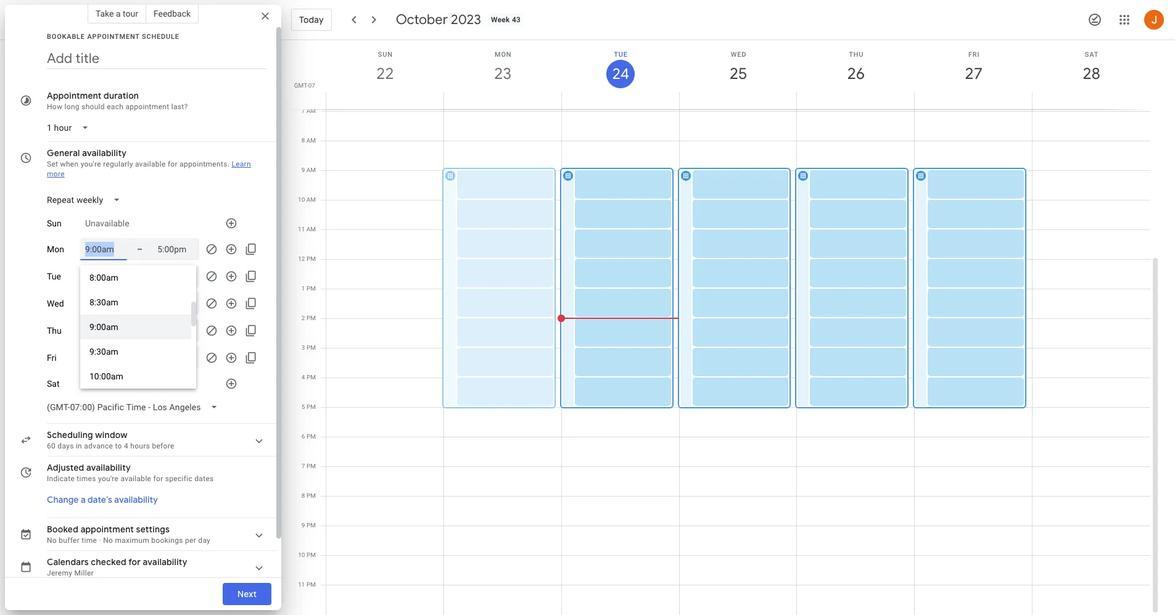 Task type: vqa. For each thing, say whether or not it's contained in the screenshot.


Task type: describe. For each thing, give the bounding box(es) containing it.
booked appointment settings no buffer time · no maximum bookings per day
[[47, 524, 211, 545]]

next
[[237, 589, 257, 600]]

appointment duration how long should each appointment last?
[[47, 90, 188, 111]]

maximum
[[115, 536, 149, 545]]

each
[[107, 102, 124, 111]]

9:30am option
[[80, 339, 191, 364]]

start time on mondays list box
[[80, 265, 196, 389]]

28 column header
[[1033, 40, 1151, 109]]

25
[[729, 64, 747, 84]]

general availability
[[47, 147, 127, 159]]

mon 23
[[494, 51, 512, 84]]

8 for 8 am
[[302, 137, 305, 144]]

miller
[[74, 569, 94, 578]]

unavailable for sun
[[85, 218, 129, 228]]

pm for 11 pm
[[307, 581, 316, 588]]

feedback button
[[146, 4, 199, 23]]

End time on Mondays text field
[[157, 242, 195, 257]]

today
[[299, 14, 324, 25]]

last?
[[171, 102, 188, 111]]

a for take
[[116, 9, 121, 19]]

9:00am
[[89, 322, 118, 332]]

take a tour
[[96, 9, 138, 19]]

Start time on Mondays text field
[[85, 242, 122, 257]]

take
[[96, 9, 114, 19]]

10:00am option
[[80, 364, 191, 389]]

9:30am
[[89, 347, 118, 357]]

11 pm
[[298, 581, 316, 588]]

fri for fri
[[47, 353, 57, 363]]

availability inside calendars checked for availability jeremy miller
[[143, 557, 187, 568]]

friday, october 27 element
[[960, 60, 988, 88]]

schedule
[[142, 33, 179, 41]]

43
[[512, 15, 521, 24]]

calendars checked for availability jeremy miller
[[47, 557, 187, 578]]

calendars
[[47, 557, 89, 568]]

set when you're regularly available for appointments.
[[47, 160, 230, 168]]

grid containing 22
[[286, 40, 1161, 615]]

pm for 6 pm
[[307, 433, 316, 440]]

wed for wed 25
[[731, 51, 747, 59]]

3
[[302, 344, 305, 351]]

availability up regularly
[[82, 147, 127, 159]]

learn more
[[47, 160, 251, 178]]

pm for 9 pm
[[307, 522, 316, 529]]

2 horizontal spatial for
[[168, 160, 178, 168]]

tue 24
[[612, 51, 629, 84]]

6
[[302, 433, 305, 440]]

general
[[47, 147, 80, 159]]

window
[[95, 430, 128, 441]]

23 column header
[[444, 40, 562, 109]]

9 pm
[[302, 522, 316, 529]]

pm for 2 pm
[[307, 315, 316, 322]]

2023
[[451, 11, 481, 28]]

24
[[612, 64, 629, 84]]

october
[[396, 11, 448, 28]]

for inside calendars checked for availability jeremy miller
[[128, 557, 141, 568]]

take a tour button
[[88, 4, 146, 23]]

today button
[[291, 5, 332, 35]]

feedback
[[154, 9, 191, 19]]

gmt-07
[[294, 82, 315, 89]]

7 for 7 pm
[[302, 463, 305, 470]]

pm for 8 pm
[[307, 492, 316, 499]]

12
[[298, 255, 305, 262]]

mon for mon
[[47, 244, 64, 254]]

– for mon
[[137, 244, 143, 254]]

pm for 3 pm
[[307, 344, 316, 351]]

60
[[47, 442, 56, 451]]

october 2023
[[396, 11, 481, 28]]

per
[[185, 536, 196, 545]]

pm for 10 pm
[[307, 552, 316, 559]]

pm for 12 pm
[[307, 255, 316, 262]]

week
[[491, 15, 510, 24]]

day
[[198, 536, 211, 545]]

am for 10 am
[[307, 196, 316, 203]]

week 43
[[491, 15, 521, 24]]

8:00am option
[[80, 265, 191, 290]]

next button
[[223, 579, 272, 609]]

8 pm
[[302, 492, 316, 499]]

set
[[47, 160, 58, 168]]

23
[[494, 64, 511, 84]]

learn
[[232, 160, 251, 168]]

0 vertical spatial you're
[[81, 160, 101, 168]]

indicate
[[47, 475, 75, 483]]

sat for sat 28
[[1085, 51, 1099, 59]]

8:30am
[[89, 297, 118, 307]]

pm for 4 pm
[[307, 374, 316, 381]]

bookings
[[151, 536, 183, 545]]

8:00am
[[89, 273, 118, 283]]

checked
[[91, 557, 127, 568]]

24 column header
[[561, 40, 680, 109]]

5 pm
[[302, 404, 316, 410]]

1 horizontal spatial 4
[[302, 374, 305, 381]]

wednesday, october 25 element
[[725, 60, 753, 88]]

9 for 9 pm
[[302, 522, 305, 529]]

5
[[302, 404, 305, 410]]

11 am
[[298, 226, 316, 233]]

saturday, october 28 element
[[1078, 60, 1106, 88]]

a for change
[[81, 494, 86, 505]]

hours
[[130, 442, 150, 451]]

more
[[47, 170, 65, 178]]

7 pm
[[302, 463, 316, 470]]

fri for fri 27
[[969, 51, 980, 59]]

fri 27
[[965, 51, 982, 84]]

sun for sun
[[47, 218, 62, 228]]

date's
[[88, 494, 112, 505]]

11 for 11 pm
[[298, 581, 305, 588]]

should
[[82, 102, 105, 111]]

sat 28
[[1082, 51, 1100, 84]]

thu for thu
[[47, 326, 62, 336]]

1 no from the left
[[47, 536, 57, 545]]



Task type: locate. For each thing, give the bounding box(es) containing it.
12 pm from the top
[[307, 581, 316, 588]]

1 horizontal spatial thu
[[849, 51, 864, 59]]

1 pm
[[302, 285, 316, 292]]

learn more link
[[47, 160, 251, 178]]

change
[[47, 494, 79, 505]]

0 horizontal spatial mon
[[47, 244, 64, 254]]

2 pm
[[302, 315, 316, 322]]

0 vertical spatial fri
[[969, 51, 980, 59]]

tue inside the tue 24
[[614, 51, 628, 59]]

advance
[[84, 442, 113, 451]]

1 vertical spatial a
[[81, 494, 86, 505]]

settings
[[136, 524, 170, 535]]

monday, october 23 element
[[489, 60, 517, 88]]

am down 9 am
[[307, 196, 316, 203]]

2 am from the top
[[307, 137, 316, 144]]

am for 11 am
[[307, 226, 316, 233]]

0 vertical spatial tue
[[614, 51, 628, 59]]

sun 22
[[376, 51, 393, 84]]

0 horizontal spatial wed
[[47, 299, 64, 309]]

unavailable up the start time on mondays text box in the top of the page
[[85, 218, 129, 228]]

availability down bookings
[[143, 557, 187, 568]]

jeremy
[[47, 569, 72, 578]]

sat up the 28 at the top of the page
[[1085, 51, 1099, 59]]

9 up 10 am
[[302, 167, 305, 173]]

no down booked
[[47, 536, 57, 545]]

1 horizontal spatial tue
[[614, 51, 628, 59]]

1 horizontal spatial wed
[[731, 51, 747, 59]]

8
[[302, 137, 305, 144], [302, 492, 305, 499]]

mon inside mon 23
[[495, 51, 512, 59]]

0 vertical spatial available
[[135, 160, 166, 168]]

for inside the adjusted availability indicate times you're available for specific dates
[[153, 475, 163, 483]]

27 column header
[[915, 40, 1033, 109]]

1 vertical spatial 4
[[124, 442, 128, 451]]

appointment
[[47, 90, 102, 101]]

5 am from the top
[[307, 226, 316, 233]]

am for 8 am
[[307, 137, 316, 144]]

sat inside sat 28
[[1085, 51, 1099, 59]]

grid
[[286, 40, 1161, 615]]

1 8 from the top
[[302, 137, 305, 144]]

a inside button
[[116, 9, 121, 19]]

1 unavailable from the top
[[85, 218, 129, 228]]

1 vertical spatial tue
[[47, 272, 61, 281]]

8 up 9 pm
[[302, 492, 305, 499]]

sun down 'more'
[[47, 218, 62, 228]]

9 up 10 pm
[[302, 522, 305, 529]]

0 horizontal spatial sat
[[47, 379, 60, 389]]

sun
[[378, 51, 393, 59], [47, 218, 62, 228]]

am up 12 pm
[[307, 226, 316, 233]]

appointment inside booked appointment settings no buffer time · no maximum bookings per day
[[81, 524, 134, 535]]

wed
[[731, 51, 747, 59], [47, 299, 64, 309]]

7 am
[[302, 107, 316, 114]]

long
[[65, 102, 80, 111]]

sun up 22
[[378, 51, 393, 59]]

6 pm
[[302, 433, 316, 440]]

1 vertical spatial sat
[[47, 379, 60, 389]]

0 vertical spatial appointment
[[126, 102, 169, 111]]

you're inside the adjusted availability indicate times you're available for specific dates
[[98, 475, 119, 483]]

8 up 9 am
[[302, 137, 305, 144]]

how
[[47, 102, 63, 111]]

wed for wed
[[47, 299, 64, 309]]

thu inside thu 26
[[849, 51, 864, 59]]

10:00am
[[89, 372, 123, 381]]

pm down 6 pm
[[307, 463, 316, 470]]

0 horizontal spatial thu
[[47, 326, 62, 336]]

adjusted
[[47, 462, 84, 473]]

6 pm from the top
[[307, 404, 316, 410]]

2 11 from the top
[[298, 581, 305, 588]]

1 – from the top
[[137, 244, 143, 254]]

pm down 10 pm
[[307, 581, 316, 588]]

0 vertical spatial a
[[116, 9, 121, 19]]

available right regularly
[[135, 160, 166, 168]]

1 vertical spatial 9
[[302, 522, 305, 529]]

1 vertical spatial available
[[121, 475, 151, 483]]

– up '8:00am' option
[[137, 244, 143, 254]]

sat for sat
[[47, 379, 60, 389]]

specific
[[165, 475, 193, 483]]

25 column header
[[679, 40, 798, 109]]

0 horizontal spatial for
[[128, 557, 141, 568]]

sun inside sun 22
[[378, 51, 393, 59]]

pm down 8 pm
[[307, 522, 316, 529]]

fri left 9:30am on the left of the page
[[47, 353, 57, 363]]

2 vertical spatial for
[[128, 557, 141, 568]]

1 9 from the top
[[302, 167, 305, 173]]

1 vertical spatial –
[[137, 326, 143, 336]]

appointment down duration on the top
[[126, 102, 169, 111]]

4 pm from the top
[[307, 344, 316, 351]]

for
[[168, 160, 178, 168], [153, 475, 163, 483], [128, 557, 141, 568]]

a left "tour"
[[116, 9, 121, 19]]

28
[[1082, 64, 1100, 84]]

tuesday, october 24, today element
[[607, 60, 635, 88]]

0 vertical spatial 10
[[298, 196, 305, 203]]

availability down the adjusted availability indicate times you're available for specific dates
[[114, 494, 158, 505]]

1 vertical spatial thu
[[47, 326, 62, 336]]

appointment inside appointment duration how long should each appointment last?
[[126, 102, 169, 111]]

appointment
[[126, 102, 169, 111], [81, 524, 134, 535]]

1 vertical spatial fri
[[47, 353, 57, 363]]

0 vertical spatial 4
[[302, 374, 305, 381]]

dates
[[195, 475, 214, 483]]

wed up 25
[[731, 51, 747, 59]]

am for 9 am
[[307, 167, 316, 173]]

2 9 from the top
[[302, 522, 305, 529]]

10 pm from the top
[[307, 522, 316, 529]]

0 vertical spatial sat
[[1085, 51, 1099, 59]]

1 horizontal spatial for
[[153, 475, 163, 483]]

0 vertical spatial unavailable
[[85, 218, 129, 228]]

3 pm from the top
[[307, 315, 316, 322]]

fri
[[969, 51, 980, 59], [47, 353, 57, 363]]

1 vertical spatial unavailable
[[85, 379, 129, 389]]

7 pm from the top
[[307, 433, 316, 440]]

0 vertical spatial for
[[168, 160, 178, 168]]

wed left 8:30am
[[47, 299, 64, 309]]

unavailable down 9:30am on the left of the page
[[85, 379, 129, 389]]

thu up 26
[[849, 51, 864, 59]]

wed 25
[[729, 51, 747, 84]]

tue up tuesday, october 24, today "element"
[[614, 51, 628, 59]]

10 pm
[[298, 552, 316, 559]]

in
[[76, 442, 82, 451]]

9 am
[[302, 167, 316, 173]]

you're down general availability
[[81, 160, 101, 168]]

0 vertical spatial 11
[[298, 226, 305, 233]]

sat
[[1085, 51, 1099, 59], [47, 379, 60, 389]]

1 am from the top
[[307, 107, 316, 114]]

0 horizontal spatial 4
[[124, 442, 128, 451]]

pm right 6
[[307, 433, 316, 440]]

availability
[[82, 147, 127, 159], [86, 462, 131, 473], [114, 494, 158, 505], [143, 557, 187, 568]]

1 horizontal spatial fri
[[969, 51, 980, 59]]

appointment up ·
[[81, 524, 134, 535]]

you're up change a date's availability button
[[98, 475, 119, 483]]

sat left 10:00am
[[47, 379, 60, 389]]

0 vertical spatial 9
[[302, 167, 305, 173]]

27
[[965, 64, 982, 84]]

2 no from the left
[[103, 536, 113, 545]]

8 pm from the top
[[307, 463, 316, 470]]

3 am from the top
[[307, 167, 316, 173]]

4 inside scheduling window 60 days in advance to 4 hours before
[[124, 442, 128, 451]]

1 vertical spatial sun
[[47, 218, 62, 228]]

mon for mon 23
[[495, 51, 512, 59]]

4 pm
[[302, 374, 316, 381]]

2 8 from the top
[[302, 492, 305, 499]]

pm down 9 pm
[[307, 552, 316, 559]]

7 down 'gmt-07'
[[302, 107, 305, 114]]

1 vertical spatial 10
[[298, 552, 305, 559]]

7 down 6
[[302, 463, 305, 470]]

change a date's availability button
[[42, 489, 163, 511]]

2
[[302, 315, 305, 322]]

buffer
[[59, 536, 80, 545]]

9:00am option
[[80, 315, 191, 339]]

no right ·
[[103, 536, 113, 545]]

2 unavailable from the top
[[85, 379, 129, 389]]

pm for 1 pm
[[307, 285, 316, 292]]

for left specific at the left
[[153, 475, 163, 483]]

thu 26
[[847, 51, 865, 84]]

22
[[376, 64, 393, 84]]

change a date's availability
[[47, 494, 158, 505]]

booked
[[47, 524, 78, 535]]

when
[[60, 160, 79, 168]]

2 10 from the top
[[298, 552, 305, 559]]

4 am from the top
[[307, 196, 316, 203]]

for down maximum
[[128, 557, 141, 568]]

10 for 10 am
[[298, 196, 305, 203]]

10 up '11 am'
[[298, 196, 305, 203]]

1 vertical spatial 11
[[298, 581, 305, 588]]

1 vertical spatial 8
[[302, 492, 305, 499]]

2 pm from the top
[[307, 285, 316, 292]]

2 – from the top
[[137, 326, 143, 336]]

0 horizontal spatial fri
[[47, 353, 57, 363]]

8 am
[[302, 137, 316, 144]]

10 for 10 pm
[[298, 552, 305, 559]]

1 vertical spatial for
[[153, 475, 163, 483]]

days
[[58, 442, 74, 451]]

tue for tue
[[47, 272, 61, 281]]

pm up 9 pm
[[307, 492, 316, 499]]

sunday, october 22 element
[[371, 60, 400, 88]]

pm right the 5
[[307, 404, 316, 410]]

– up '9:30am' 'option'
[[137, 326, 143, 336]]

0 vertical spatial 8
[[302, 137, 305, 144]]

8:30am option
[[80, 290, 191, 315]]

sun for sun 22
[[378, 51, 393, 59]]

pm right 2
[[307, 315, 316, 322]]

thu
[[849, 51, 864, 59], [47, 326, 62, 336]]

available down hours
[[121, 475, 151, 483]]

thu for thu 26
[[849, 51, 864, 59]]

pm
[[307, 255, 316, 262], [307, 285, 316, 292], [307, 315, 316, 322], [307, 344, 316, 351], [307, 374, 316, 381], [307, 404, 316, 410], [307, 433, 316, 440], [307, 463, 316, 470], [307, 492, 316, 499], [307, 522, 316, 529], [307, 552, 316, 559], [307, 581, 316, 588]]

10 up 11 pm
[[298, 552, 305, 559]]

1 10 from the top
[[298, 196, 305, 203]]

– for thu
[[137, 326, 143, 336]]

availability down to
[[86, 462, 131, 473]]

1 vertical spatial you're
[[98, 475, 119, 483]]

pm for 5 pm
[[307, 404, 316, 410]]

a inside button
[[81, 494, 86, 505]]

fri inside 'fri 27'
[[969, 51, 980, 59]]

before
[[152, 442, 174, 451]]

fri up 27
[[969, 51, 980, 59]]

regularly
[[103, 160, 133, 168]]

tue for tue 24
[[614, 51, 628, 59]]

1
[[302, 285, 305, 292]]

0 horizontal spatial a
[[81, 494, 86, 505]]

a left date's
[[81, 494, 86, 505]]

1 horizontal spatial mon
[[495, 51, 512, 59]]

appointments.
[[180, 160, 230, 168]]

mon
[[495, 51, 512, 59], [47, 244, 64, 254]]

0 horizontal spatial no
[[47, 536, 57, 545]]

2 7 from the top
[[302, 463, 305, 470]]

0 vertical spatial thu
[[849, 51, 864, 59]]

tue left 8:00am
[[47, 272, 61, 281]]

1 vertical spatial 7
[[302, 463, 305, 470]]

am down 07
[[307, 107, 316, 114]]

am down '8 am' at the top left
[[307, 167, 316, 173]]

unavailable
[[85, 218, 129, 228], [85, 379, 129, 389]]

1 horizontal spatial sun
[[378, 51, 393, 59]]

5 pm from the top
[[307, 374, 316, 381]]

11 up 12
[[298, 226, 305, 233]]

0 vertical spatial mon
[[495, 51, 512, 59]]

tour
[[123, 9, 138, 19]]

11 pm from the top
[[307, 552, 316, 559]]

22 column header
[[326, 40, 444, 109]]

9 for 9 am
[[302, 167, 305, 173]]

11 down 10 pm
[[298, 581, 305, 588]]

1 vertical spatial mon
[[47, 244, 64, 254]]

for left appointments.
[[168, 160, 178, 168]]

mon left the start time on mondays text box in the top of the page
[[47, 244, 64, 254]]

adjusted availability indicate times you're available for specific dates
[[47, 462, 214, 483]]

am down 7 am
[[307, 137, 316, 144]]

unavailable for sat
[[85, 379, 129, 389]]

26
[[847, 64, 865, 84]]

11 for 11 am
[[298, 226, 305, 233]]

1 11 from the top
[[298, 226, 305, 233]]

pm right 1
[[307, 285, 316, 292]]

1 horizontal spatial sat
[[1085, 51, 1099, 59]]

1 vertical spatial wed
[[47, 299, 64, 309]]

availability inside button
[[114, 494, 158, 505]]

7 for 7 am
[[302, 107, 305, 114]]

available inside the adjusted availability indicate times you're available for specific dates
[[121, 475, 151, 483]]

10 am
[[298, 196, 316, 203]]

appointment
[[87, 33, 140, 41]]

thu left the 9:00am
[[47, 326, 62, 336]]

availability inside the adjusted availability indicate times you're available for specific dates
[[86, 462, 131, 473]]

pm right 3
[[307, 344, 316, 351]]

mon up 23
[[495, 51, 512, 59]]

pm right 12
[[307, 255, 316, 262]]

1 horizontal spatial a
[[116, 9, 121, 19]]

0 horizontal spatial tue
[[47, 272, 61, 281]]

wed inside wed 25
[[731, 51, 747, 59]]

9
[[302, 167, 305, 173], [302, 522, 305, 529]]

no
[[47, 536, 57, 545], [103, 536, 113, 545]]

Add title text field
[[47, 49, 267, 68]]

scheduling
[[47, 430, 93, 441]]

0 vertical spatial 7
[[302, 107, 305, 114]]

to
[[115, 442, 122, 451]]

0 vertical spatial wed
[[731, 51, 747, 59]]

0 horizontal spatial sun
[[47, 218, 62, 228]]

1 vertical spatial appointment
[[81, 524, 134, 535]]

scheduling window 60 days in advance to 4 hours before
[[47, 430, 174, 451]]

11
[[298, 226, 305, 233], [298, 581, 305, 588]]

0 vertical spatial sun
[[378, 51, 393, 59]]

0 vertical spatial –
[[137, 244, 143, 254]]

bookable appointment schedule
[[47, 33, 179, 41]]

26 column header
[[797, 40, 915, 109]]

1 7 from the top
[[302, 107, 305, 114]]

8 for 8 pm
[[302, 492, 305, 499]]

4 right to
[[124, 442, 128, 451]]

am for 7 am
[[307, 107, 316, 114]]

4 down 3
[[302, 374, 305, 381]]

pm up 5 pm
[[307, 374, 316, 381]]

9 pm from the top
[[307, 492, 316, 499]]

times
[[77, 475, 96, 483]]

thursday, october 26 element
[[842, 60, 871, 88]]

1 horizontal spatial no
[[103, 536, 113, 545]]

1 pm from the top
[[307, 255, 316, 262]]

None field
[[42, 117, 99, 139], [42, 189, 130, 211], [42, 396, 228, 418], [42, 117, 99, 139], [42, 189, 130, 211], [42, 396, 228, 418]]

pm for 7 pm
[[307, 463, 316, 470]]

12 pm
[[298, 255, 316, 262]]



